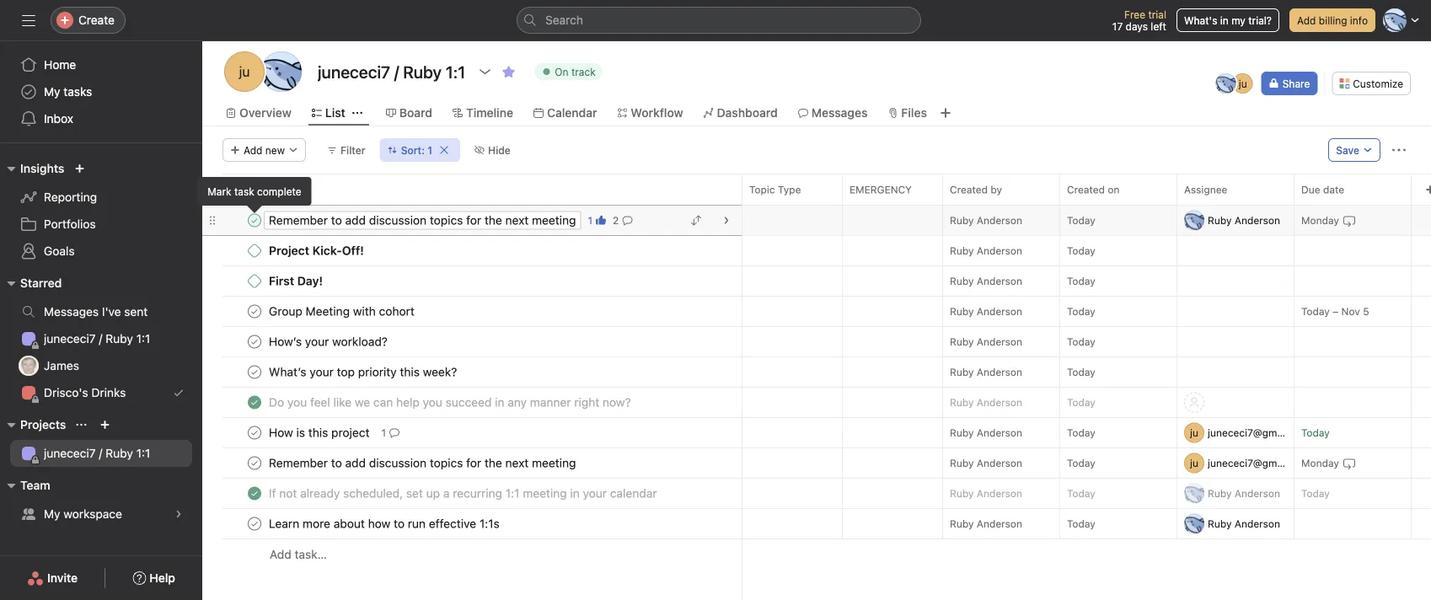 Task type: vqa. For each thing, say whether or not it's contained in the screenshot.
Our within the projects element
no



Task type: describe. For each thing, give the bounding box(es) containing it.
add tab image
[[939, 106, 953, 120]]

ruby anderson for 'do you feel like we can help you succeed in any manner right now?' 'text field'
[[950, 397, 1023, 408]]

messages i've sent link
[[10, 298, 192, 325]]

due
[[1302, 184, 1321, 196]]

completed milestone image for project kick-off! text field
[[248, 244, 261, 258]]

board link
[[386, 104, 433, 122]]

insights button
[[0, 159, 64, 179]]

on track
[[555, 66, 596, 78]]

inbox
[[44, 112, 73, 126]]

my for my tasks
[[44, 85, 60, 99]]

completed image for ju
[[245, 423, 265, 443]]

files link
[[888, 104, 927, 122]]

starred element
[[0, 268, 202, 410]]

left
[[1151, 20, 1167, 32]]

my
[[1232, 14, 1246, 26]]

today for first day! text box
[[1067, 275, 1096, 287]]

info
[[1351, 14, 1368, 26]]

mark task complete tooltip
[[198, 177, 312, 211]]

add task…
[[270, 548, 327, 562]]

ruby anderson for "remember to add discussion topics for the next meeting" text box for ju
[[950, 457, 1023, 469]]

today for 'do you feel like we can help you succeed in any manner right now?' 'text field'
[[1067, 397, 1096, 408]]

filter
[[341, 144, 366, 156]]

details image
[[722, 215, 732, 226]]

completed checkbox for group meeting with cohort text field
[[245, 301, 265, 322]]

my for my workspace
[[44, 507, 60, 521]]

show options, current sort, top image
[[76, 420, 86, 430]]

1 for the topmost the 1 button
[[588, 215, 593, 226]]

today for what's your top priority this week? text field
[[1067, 366, 1096, 378]]

projects button
[[0, 415, 66, 435]]

reporting link
[[10, 184, 192, 211]]

timeline
[[466, 106, 513, 120]]

descending image
[[280, 185, 290, 195]]

anderson for how is this project text box
[[977, 427, 1023, 439]]

trial
[[1149, 8, 1167, 20]]

inbox link
[[10, 105, 192, 132]]

more actions image
[[1393, 143, 1406, 157]]

ruby anderson for what's your top priority this week? text field
[[950, 366, 1023, 378]]

free
[[1125, 8, 1146, 20]]

my tasks link
[[10, 78, 192, 105]]

today for "remember to add discussion topics for the next meeting" text box for ju
[[1067, 457, 1096, 469]]

create
[[78, 13, 115, 27]]

task
[[226, 184, 248, 196]]

completed checkbox for if not already scheduled, set up a recurring 1:1 meeting in your calendar text field
[[245, 484, 265, 504]]

what's in my trial?
[[1185, 14, 1272, 26]]

completed image for "remember to add discussion topics for the next meeting" text box for ju
[[245, 453, 265, 473]]

learn more about how to run effective 1:1s cell
[[202, 508, 743, 540]]

project kick-off! cell
[[202, 235, 743, 266]]

save button
[[1329, 138, 1381, 162]]

remember to add discussion topics for the next meeting cell for ra
[[202, 205, 743, 236]]

starred
[[20, 276, 62, 290]]

workspace
[[64, 507, 122, 521]]

2 button
[[610, 212, 636, 229]]

add for add new
[[244, 144, 263, 156]]

remember to add discussion topics for the next meeting cell for ju
[[202, 448, 743, 479]]

completed checkbox for 'do you feel like we can help you succeed in any manner right now?' 'text field'
[[245, 392, 265, 413]]

track
[[572, 66, 596, 78]]

home
[[44, 58, 76, 72]]

how's your workload? cell
[[202, 326, 743, 357]]

topic type
[[750, 184, 801, 196]]

topic
[[750, 184, 775, 196]]

how is this project cell
[[202, 417, 743, 449]]

move tasks between sections image
[[691, 215, 701, 226]]

completed milestone checkbox for project kick-off! text field
[[248, 244, 261, 258]]

list
[[325, 106, 346, 120]]

overview
[[239, 106, 292, 120]]

1 for the 1 button within 'how is this project' cell
[[382, 427, 386, 439]]

do you feel like we can help you succeed in any manner right now? cell
[[202, 387, 743, 418]]

messages link
[[798, 104, 868, 122]]

james
[[44, 359, 79, 373]]

new project or portfolio image
[[100, 420, 110, 430]]

task name
[[226, 184, 277, 196]]

invite
[[47, 571, 78, 585]]

if not already scheduled, set up a recurring 1:1 meeting in your calendar cell
[[202, 478, 743, 509]]

messages for messages
[[812, 106, 868, 120]]

How is this project text field
[[266, 425, 375, 441]]

reporting
[[44, 190, 97, 204]]

today for group meeting with cohort text field
[[1067, 306, 1096, 317]]

monday for ruby anderson
[[1302, 215, 1340, 226]]

today for learn more about how to run effective 1:1s "text field"
[[1067, 518, 1096, 530]]

completed milestone image for first day! text box
[[248, 274, 261, 288]]

first day! cell
[[202, 266, 743, 297]]

new
[[265, 144, 285, 156]]

filter button
[[320, 138, 373, 162]]

workflow
[[631, 106, 683, 120]]

on
[[555, 66, 569, 78]]

insights
[[20, 161, 64, 175]]

starred button
[[0, 273, 62, 293]]

search button
[[517, 7, 922, 34]]

junececi7 / ruby 1:1 for junececi7 / ruby 1:1 link inside projects element
[[44, 446, 150, 460]]

tasks
[[64, 85, 92, 99]]

remember to add discussion topics for the next meeting text field for ra
[[266, 212, 581, 229]]

drinks
[[91, 386, 126, 400]]

ruby anderson for how is this project text box
[[950, 427, 1023, 439]]

junececi7 / ruby 1:1 link inside projects element
[[10, 440, 192, 467]]

anderson for 'do you feel like we can help you succeed in any manner right now?' 'text field'
[[977, 397, 1023, 408]]

help button
[[122, 563, 186, 594]]

today for how is this project text box
[[1067, 427, 1096, 439]]

help
[[149, 571, 175, 585]]

sent
[[124, 305, 148, 319]]

ruby anderson for learn more about how to run effective 1:1s "text field"
[[950, 518, 1023, 530]]

Project Kick-Off! text field
[[266, 242, 369, 259]]

Group Meeting with cohort text field
[[266, 303, 420, 320]]

–
[[1333, 306, 1339, 317]]

mark task complete
[[208, 185, 302, 197]]

anderson for what's your top priority this week? text field
[[977, 366, 1023, 378]]

nov
[[1342, 306, 1361, 317]]

complete
[[257, 185, 302, 197]]

completed image inside what's your top priority this week? cell
[[245, 362, 265, 382]]

ruby anderson for how's your workload? text field
[[950, 336, 1023, 348]]

messages for messages i've sent
[[44, 305, 99, 319]]

timeline link
[[453, 104, 513, 122]]

completed checkbox for what's your top priority this week? text field
[[245, 362, 265, 382]]

today for ra "remember to add discussion topics for the next meeting" text box
[[1067, 215, 1096, 226]]

today – nov 5
[[1302, 306, 1370, 317]]

completed image for 'do you feel like we can help you succeed in any manner right now?' 'text field'
[[245, 392, 265, 413]]

1:1 inside projects element
[[136, 446, 150, 460]]

completed image for learn more about how to run effective 1:1s "text field"
[[245, 514, 265, 534]]

ja
[[23, 360, 34, 372]]

add billing info button
[[1290, 8, 1376, 32]]

today for project kick-off! text field
[[1067, 245, 1096, 257]]

on track button
[[527, 60, 610, 83]]

completed image for how's your workload? text field
[[245, 332, 265, 352]]

row containing task name
[[202, 174, 1432, 205]]

share
[[1283, 78, 1310, 89]]

monday for junececi7@gmail.com
[[1302, 457, 1340, 469]]

drisco's
[[44, 386, 88, 400]]

my workspace link
[[10, 501, 192, 528]]

customize
[[1353, 78, 1404, 89]]

add for add billing info
[[1298, 14, 1316, 26]]

workflow link
[[618, 104, 683, 122]]

anderson for "remember to add discussion topics for the next meeting" text box for ju
[[977, 457, 1023, 469]]

If not already scheduled, set up a recurring 1:1 meeting in your calendar text field
[[266, 485, 662, 502]]

junececi7@gmail.com for how is this project text box
[[1208, 427, 1312, 439]]

1 junececi7 / ruby 1:1 link from the top
[[10, 325, 192, 352]]

by
[[991, 184, 1002, 196]]

assignee
[[1185, 184, 1228, 196]]

dashboard link
[[704, 104, 778, 122]]

Learn more about how to run effective 1:1s text field
[[266, 516, 505, 532]]

sort: 1
[[401, 144, 433, 156]]

add for add task…
[[270, 548, 292, 562]]

completed checkbox for learn more about how to run effective 1:1s "text field"
[[245, 514, 265, 534]]

add task… row
[[202, 539, 1432, 570]]

anderson for group meeting with cohort text field
[[977, 306, 1023, 317]]

created on
[[1067, 184, 1120, 196]]

add task… button
[[270, 546, 327, 564]]



Task type: locate. For each thing, give the bounding box(es) containing it.
1 vertical spatial 1
[[588, 215, 593, 226]]

group meeting with cohort cell
[[202, 296, 743, 327]]

junececi7
[[44, 332, 96, 346], [44, 446, 96, 460]]

0 vertical spatial 1
[[428, 144, 433, 156]]

1
[[428, 144, 433, 156], [588, 215, 593, 226], [382, 427, 386, 439]]

anderson for if not already scheduled, set up a recurring 1:1 meeting in your calendar text field
[[977, 488, 1023, 500]]

3 completed checkbox from the top
[[245, 453, 265, 473]]

0 horizontal spatial add
[[244, 144, 263, 156]]

completed checkbox inside how's your workload? cell
[[245, 332, 265, 352]]

0 horizontal spatial created
[[950, 184, 988, 196]]

1 vertical spatial junececi7@gmail.com
[[1208, 457, 1312, 469]]

1 horizontal spatial 1
[[428, 144, 433, 156]]

1 left 2
[[588, 215, 593, 226]]

/ down new project or portfolio 'image'
[[99, 446, 102, 460]]

2 junececi7@gmail.com from the top
[[1208, 457, 1312, 469]]

completed checkbox for how's your workload? text field
[[245, 332, 265, 352]]

emergency
[[850, 184, 912, 196]]

tab actions image
[[352, 108, 362, 118]]

completed checkbox inside what's your top priority this week? cell
[[245, 362, 265, 382]]

junececi7 / ruby 1:1 inside starred 'element'
[[44, 332, 150, 346]]

hide
[[488, 144, 511, 156]]

completed checkbox for "remember to add discussion topics for the next meeting" text box for ju
[[245, 453, 265, 473]]

1 remember to add discussion topics for the next meeting cell from the top
[[202, 205, 743, 236]]

5 completed checkbox from the top
[[245, 514, 265, 534]]

my tasks
[[44, 85, 92, 99]]

2 completed checkbox from the top
[[245, 362, 265, 382]]

ruby anderson for first day! text box
[[950, 275, 1023, 287]]

1:1 down sent
[[136, 332, 150, 346]]

completed checkbox inside "learn more about how to run effective 1:1s" cell
[[245, 514, 265, 534]]

0 vertical spatial completed milestone checkbox
[[248, 244, 261, 258]]

calendar link
[[534, 104, 597, 122]]

1 vertical spatial my
[[44, 507, 60, 521]]

junececi7 down show options, current sort, top icon
[[44, 446, 96, 460]]

anderson for first day! text box
[[977, 275, 1023, 287]]

2 horizontal spatial 1
[[588, 215, 593, 226]]

add new
[[244, 144, 285, 156]]

anderson for project kick-off! text field
[[977, 245, 1023, 257]]

1 vertical spatial completed milestone checkbox
[[248, 274, 261, 288]]

0 vertical spatial 1 button
[[585, 212, 610, 229]]

2 vertical spatial add
[[270, 548, 292, 562]]

i've
[[102, 305, 121, 319]]

0 vertical spatial repeats image
[[1343, 214, 1356, 227]]

task
[[234, 185, 254, 197]]

completed milestone image
[[248, 244, 261, 258], [248, 274, 261, 288]]

3 completed checkbox from the top
[[245, 392, 265, 413]]

trial?
[[1249, 14, 1272, 26]]

ruby anderson for if not already scheduled, set up a recurring 1:1 meeting in your calendar text field
[[950, 488, 1023, 500]]

1 vertical spatial junececi7 / ruby 1:1
[[44, 446, 150, 460]]

junececi7 for 1st junececi7 / ruby 1:1 link from the top
[[44, 332, 96, 346]]

today for how's your workload? text field
[[1067, 336, 1096, 348]]

completed image inside do you feel like we can help you succeed in any manner right now? cell
[[245, 392, 265, 413]]

insights element
[[0, 153, 202, 268]]

junececi7 / ruby 1:1 down new project or portfolio 'image'
[[44, 446, 150, 460]]

completed image for ra "remember to add discussion topics for the next meeting" text box
[[245, 210, 265, 231]]

completed milestone checkbox left first day! text box
[[248, 274, 261, 288]]

1 button left 2
[[585, 212, 610, 229]]

Do you feel like we can help you succeed in any manner right now? text field
[[266, 394, 636, 411]]

due date
[[1302, 184, 1345, 196]]

1 vertical spatial repeats image
[[1343, 457, 1356, 470]]

1 vertical spatial junececi7
[[44, 446, 96, 460]]

anderson for ra "remember to add discussion topics for the next meeting" text box
[[977, 215, 1023, 226]]

ra for if not already scheduled, set up a recurring 1:1 meeting in your calendar cell
[[1188, 488, 1201, 500]]

anderson
[[977, 215, 1023, 226], [1235, 215, 1281, 226], [977, 245, 1023, 257], [977, 275, 1023, 287], [977, 306, 1023, 317], [977, 336, 1023, 348], [977, 366, 1023, 378], [977, 397, 1023, 408], [977, 427, 1023, 439], [977, 457, 1023, 469], [977, 488, 1023, 500], [1235, 488, 1281, 500], [977, 518, 1023, 530], [1235, 518, 1281, 530]]

1 junececi7 / ruby 1:1 from the top
[[44, 332, 150, 346]]

2
[[613, 215, 619, 226]]

Completed milestone checkbox
[[248, 244, 261, 258], [248, 274, 261, 288]]

ruby inside starred 'element'
[[106, 332, 133, 346]]

what's in my trial? button
[[1177, 8, 1280, 32]]

2 1:1 from the top
[[136, 446, 150, 460]]

0 vertical spatial add
[[1298, 14, 1316, 26]]

1 completed image from the top
[[245, 210, 265, 231]]

add left new on the left of page
[[244, 144, 263, 156]]

portfolios link
[[10, 211, 192, 238]]

home link
[[10, 51, 192, 78]]

What's your top priority this week? text field
[[266, 364, 462, 381]]

mark
[[208, 185, 231, 197]]

1 completed checkbox from the top
[[245, 301, 265, 322]]

1 vertical spatial junececi7 / ruby 1:1 link
[[10, 440, 192, 467]]

on
[[1108, 184, 1120, 196]]

row
[[202, 174, 1432, 205], [223, 204, 1432, 206], [202, 205, 1432, 236], [202, 235, 1432, 266], [202, 266, 1432, 297], [202, 296, 1432, 327], [202, 326, 1432, 357], [202, 357, 1432, 388], [202, 387, 1432, 418], [202, 417, 1432, 449], [202, 448, 1432, 479], [202, 478, 1432, 509], [202, 508, 1432, 540]]

junececi7 for junececi7 / ruby 1:1 link inside projects element
[[44, 446, 96, 460]]

ruby anderson for project kick-off! text field
[[950, 245, 1023, 257]]

6 completed image from the top
[[245, 514, 265, 534]]

2 my from the top
[[44, 507, 60, 521]]

1 button inside 'how is this project' cell
[[378, 425, 403, 441]]

invite button
[[16, 563, 89, 594]]

task…
[[295, 548, 327, 562]]

5 completed image from the top
[[245, 453, 265, 473]]

completed milestone checkbox inside project kick-off! cell
[[248, 244, 261, 258]]

add new button
[[223, 138, 306, 162]]

/ for 1st junececi7 / ruby 1:1 link from the top
[[99, 332, 102, 346]]

1 remember to add discussion topics for the next meeting text field from the top
[[266, 212, 581, 229]]

2 remember to add discussion topics for the next meeting text field from the top
[[266, 455, 581, 472]]

drisco's drinks link
[[10, 379, 192, 406]]

ruby
[[950, 215, 974, 226], [1208, 215, 1232, 226], [950, 245, 974, 257], [950, 275, 974, 287], [950, 306, 974, 317], [106, 332, 133, 346], [950, 336, 974, 348], [950, 366, 974, 378], [950, 397, 974, 408], [950, 427, 974, 439], [106, 446, 133, 460], [950, 457, 974, 469], [950, 488, 974, 500], [1208, 488, 1232, 500], [950, 518, 974, 530], [1208, 518, 1232, 530]]

completed image inside how's your workload? cell
[[245, 332, 265, 352]]

1 button
[[585, 212, 610, 229], [378, 425, 403, 441]]

in
[[1221, 14, 1229, 26]]

0 vertical spatial remember to add discussion topics for the next meeting text field
[[266, 212, 581, 229]]

2 completed milestone image from the top
[[248, 274, 261, 288]]

1 / from the top
[[99, 332, 102, 346]]

my workspace
[[44, 507, 122, 521]]

1:1 up teams element
[[136, 446, 150, 460]]

my down team
[[44, 507, 60, 521]]

what's
[[1185, 14, 1218, 26]]

0 vertical spatial junececi7 / ruby 1:1
[[44, 332, 150, 346]]

junececi7@gmail.com for "remember to add discussion topics for the next meeting" text box for ju
[[1208, 457, 1312, 469]]

junececi7 / ruby 1:1 link down new project or portfolio 'image'
[[10, 440, 192, 467]]

0 vertical spatial messages
[[812, 106, 868, 120]]

2 completed image from the top
[[245, 301, 265, 322]]

created for created on
[[1067, 184, 1105, 196]]

what's your top priority this week? cell
[[202, 357, 743, 388]]

ruby inside projects element
[[106, 446, 133, 460]]

remember to add discussion topics for the next meeting cell up if not already scheduled, set up a recurring 1:1 meeting in your calendar text field
[[202, 448, 743, 479]]

1 inside remember to add discussion topics for the next meeting cell
[[588, 215, 593, 226]]

5
[[1363, 306, 1370, 317]]

add left 'billing'
[[1298, 14, 1316, 26]]

overview link
[[226, 104, 292, 122]]

junececi7 / ruby 1:1 link down "messages i've sent"
[[10, 325, 192, 352]]

ra
[[273, 64, 290, 80], [1220, 78, 1233, 89], [1188, 215, 1201, 226], [1188, 488, 1201, 500], [1188, 518, 1201, 530]]

search list box
[[517, 7, 922, 34]]

add task… tree grid
[[202, 205, 1432, 570]]

1 right how is this project text box
[[382, 427, 386, 439]]

board
[[399, 106, 433, 120]]

ra for "learn more about how to run effective 1:1s" cell
[[1188, 518, 1201, 530]]

messages left files link
[[812, 106, 868, 120]]

team button
[[0, 476, 50, 496]]

0 vertical spatial remember to add discussion topics for the next meeting cell
[[202, 205, 743, 236]]

my left tasks on the top of the page
[[44, 85, 60, 99]]

1 vertical spatial remember to add discussion topics for the next meeting cell
[[202, 448, 743, 479]]

4 completed image from the top
[[245, 392, 265, 413]]

repeats image
[[1343, 214, 1356, 227], [1343, 457, 1356, 470]]

/ inside projects element
[[99, 446, 102, 460]]

1 created from the left
[[950, 184, 988, 196]]

junececi7 inside starred 'element'
[[44, 332, 96, 346]]

1 1:1 from the top
[[136, 332, 150, 346]]

2 vertical spatial 1
[[382, 427, 386, 439]]

junececi7 / ruby 1:1 down "messages i've sent"
[[44, 332, 150, 346]]

0 vertical spatial 1:1
[[136, 332, 150, 346]]

add field image
[[1426, 185, 1432, 195]]

2 created from the left
[[1067, 184, 1105, 196]]

1 my from the top
[[44, 85, 60, 99]]

1 inside 'how is this project' cell
[[382, 427, 386, 439]]

goals
[[44, 244, 75, 258]]

2 horizontal spatial add
[[1298, 14, 1316, 26]]

0 vertical spatial junececi7
[[44, 332, 96, 346]]

completed milestone image down mark task complete tooltip
[[248, 244, 261, 258]]

2 remember to add discussion topics for the next meeting cell from the top
[[202, 448, 743, 479]]

1 vertical spatial completed milestone image
[[248, 274, 261, 288]]

hide button
[[467, 138, 518, 162]]

ruby anderson for group meeting with cohort text field
[[950, 306, 1023, 317]]

None text field
[[314, 56, 470, 87]]

anderson for learn more about how to run effective 1:1s "text field"
[[977, 518, 1023, 530]]

create button
[[51, 7, 126, 34]]

ra for remember to add discussion topics for the next meeting cell containing 1
[[1188, 215, 1201, 226]]

remember to add discussion topics for the next meeting cell
[[202, 205, 743, 236], [202, 448, 743, 479]]

projects element
[[0, 410, 202, 470]]

Remember to add discussion topics for the next meeting text field
[[266, 212, 581, 229], [266, 455, 581, 472]]

4 completed checkbox from the top
[[245, 423, 265, 443]]

completed milestone image left first day! text box
[[248, 274, 261, 288]]

my
[[44, 85, 60, 99], [44, 507, 60, 521]]

1:1 inside starred 'element'
[[136, 332, 150, 346]]

1 horizontal spatial messages
[[812, 106, 868, 120]]

1 vertical spatial monday
[[1302, 457, 1340, 469]]

monday
[[1302, 215, 1340, 226], [1302, 457, 1340, 469]]

junececi7 / ruby 1:1 link
[[10, 325, 192, 352], [10, 440, 192, 467]]

1 junececi7 from the top
[[44, 332, 96, 346]]

1 left the clear 'icon'
[[428, 144, 433, 156]]

2 repeats image from the top
[[1343, 457, 1356, 470]]

2 junececi7 / ruby 1:1 link from the top
[[10, 440, 192, 467]]

created left on at the top right
[[1067, 184, 1105, 196]]

show options image
[[478, 65, 492, 78]]

1 completed milestone image from the top
[[248, 244, 261, 258]]

completed milestone image inside project kick-off! cell
[[248, 244, 261, 258]]

remember to add discussion topics for the next meeting text field up project kick-off! cell
[[266, 212, 581, 229]]

/ down messages i've sent link
[[99, 332, 102, 346]]

0 vertical spatial completed image
[[245, 362, 265, 382]]

1 inside dropdown button
[[428, 144, 433, 156]]

1 completed milestone checkbox from the top
[[248, 244, 261, 258]]

completed image inside if not already scheduled, set up a recurring 1:1 meeting in your calendar cell
[[245, 484, 265, 504]]

junececi7@gmail.com
[[1208, 427, 1312, 439], [1208, 457, 1312, 469]]

junececi7 inside projects element
[[44, 446, 96, 460]]

save
[[1337, 144, 1360, 156]]

2 completed milestone checkbox from the top
[[248, 274, 261, 288]]

junececi7 / ruby 1:1 for 1st junececi7 / ruby 1:1 link from the top
[[44, 332, 150, 346]]

remember to add discussion topics for the next meeting text field up if not already scheduled, set up a recurring 1:1 meeting in your calendar text field
[[266, 455, 581, 472]]

today
[[1067, 215, 1096, 226], [1067, 245, 1096, 257], [1067, 275, 1096, 287], [1067, 306, 1096, 317], [1302, 306, 1330, 317], [1067, 336, 1096, 348], [1067, 366, 1096, 378], [1067, 397, 1096, 408], [1067, 427, 1096, 439], [1302, 427, 1330, 439], [1067, 457, 1096, 469], [1067, 488, 1096, 500], [1302, 488, 1330, 500], [1067, 518, 1096, 530]]

dashboard
[[717, 106, 778, 120]]

remove from starred image
[[502, 65, 515, 78]]

completed checkbox inside if not already scheduled, set up a recurring 1:1 meeting in your calendar cell
[[245, 484, 265, 504]]

team
[[20, 478, 50, 492]]

clear image
[[439, 145, 449, 155]]

list link
[[312, 104, 346, 122]]

ruby anderson
[[950, 215, 1023, 226], [1208, 215, 1281, 226], [950, 245, 1023, 257], [950, 275, 1023, 287], [950, 306, 1023, 317], [950, 336, 1023, 348], [950, 366, 1023, 378], [950, 397, 1023, 408], [950, 427, 1023, 439], [950, 457, 1023, 469], [950, 488, 1023, 500], [1208, 488, 1281, 500], [950, 518, 1023, 530], [1208, 518, 1281, 530]]

1 completed image from the top
[[245, 362, 265, 382]]

ruby anderson for ra "remember to add discussion topics for the next meeting" text box
[[950, 215, 1023, 226]]

completed milestone checkbox down mark task complete tooltip
[[248, 244, 261, 258]]

0 vertical spatial monday
[[1302, 215, 1340, 226]]

completed image inside "learn more about how to run effective 1:1s" cell
[[245, 514, 265, 534]]

completed checkbox inside group meeting with cohort cell
[[245, 301, 265, 322]]

completed milestone checkbox inside first day! cell
[[248, 274, 261, 288]]

0 horizontal spatial 1
[[382, 427, 386, 439]]

repeats image for ruby anderson
[[1343, 214, 1356, 227]]

2 / from the top
[[99, 446, 102, 460]]

Completed checkbox
[[245, 210, 265, 231], [245, 332, 265, 352], [245, 453, 265, 473], [245, 484, 265, 504], [245, 514, 265, 534]]

sort:
[[401, 144, 425, 156]]

created by
[[950, 184, 1002, 196]]

sort: 1 button
[[380, 138, 460, 162]]

2 junececi7 / ruby 1:1 from the top
[[44, 446, 150, 460]]

1 horizontal spatial 1 button
[[585, 212, 610, 229]]

my inside my workspace link
[[44, 507, 60, 521]]

created for created by
[[950, 184, 988, 196]]

3 completed image from the top
[[245, 332, 265, 352]]

projects
[[20, 418, 66, 432]]

completed checkbox for ra "remember to add discussion topics for the next meeting" text box
[[245, 210, 265, 231]]

files
[[902, 106, 927, 120]]

completed image inside 'how is this project' cell
[[245, 423, 265, 443]]

share button
[[1262, 72, 1318, 95]]

1 monday from the top
[[1302, 215, 1340, 226]]

2 completed checkbox from the top
[[245, 332, 265, 352]]

3 completed image from the top
[[245, 484, 265, 504]]

global element
[[0, 41, 202, 142]]

1 horizontal spatial created
[[1067, 184, 1105, 196]]

completed image
[[245, 362, 265, 382], [245, 423, 265, 443], [245, 484, 265, 504]]

1 vertical spatial 1:1
[[136, 446, 150, 460]]

messages
[[812, 106, 868, 120], [44, 305, 99, 319]]

add
[[1298, 14, 1316, 26], [244, 144, 263, 156], [270, 548, 292, 562]]

junececi7 up the james
[[44, 332, 96, 346]]

add inside row
[[270, 548, 292, 562]]

add left task…
[[270, 548, 292, 562]]

0 horizontal spatial 1 button
[[378, 425, 403, 441]]

completed milestone checkbox for first day! text box
[[248, 274, 261, 288]]

created left by
[[950, 184, 988, 196]]

First Day! text field
[[266, 273, 328, 290]]

remember to add discussion topics for the next meeting text field for ju
[[266, 455, 581, 472]]

remember to add discussion topics for the next meeting cell up first day! cell
[[202, 205, 743, 236]]

1 horizontal spatial add
[[270, 548, 292, 562]]

0 vertical spatial /
[[99, 332, 102, 346]]

1 vertical spatial completed image
[[245, 423, 265, 443]]

type
[[778, 184, 801, 196]]

free trial 17 days left
[[1113, 8, 1167, 32]]

remember to add discussion topics for the next meeting cell containing 1
[[202, 205, 743, 236]]

2 monday from the top
[[1302, 457, 1340, 469]]

completed checkbox inside 'how is this project' cell
[[245, 423, 265, 443]]

1 repeats image from the top
[[1343, 214, 1356, 227]]

0 vertical spatial my
[[44, 85, 60, 99]]

junececi7 / ruby 1:1 inside projects element
[[44, 446, 150, 460]]

add inside popup button
[[244, 144, 263, 156]]

created
[[950, 184, 988, 196], [1067, 184, 1105, 196]]

completed milestone image inside first day! cell
[[248, 274, 261, 288]]

new image
[[75, 164, 85, 174]]

0 vertical spatial junececi7@gmail.com
[[1208, 427, 1312, 439]]

anderson for how's your workload? text field
[[977, 336, 1023, 348]]

/ for junececi7 / ruby 1:1 link inside projects element
[[99, 446, 102, 460]]

see details, my workspace image
[[174, 509, 184, 519]]

repeats image for junececi7@gmail.com
[[1343, 457, 1356, 470]]

hide sidebar image
[[22, 13, 35, 27]]

today for if not already scheduled, set up a recurring 1:1 meeting in your calendar text field
[[1067, 488, 1096, 500]]

/ inside starred 'element'
[[99, 332, 102, 346]]

1:1
[[136, 332, 150, 346], [136, 446, 150, 460]]

How's your workload? text field
[[266, 333, 393, 350]]

messages i've sent
[[44, 305, 148, 319]]

1 vertical spatial add
[[244, 144, 263, 156]]

completed image for group meeting with cohort text field
[[245, 301, 265, 322]]

calendar
[[547, 106, 597, 120]]

completed image inside group meeting with cohort cell
[[245, 301, 265, 322]]

0 horizontal spatial messages
[[44, 305, 99, 319]]

1 vertical spatial messages
[[44, 305, 99, 319]]

completed image for ra
[[245, 484, 265, 504]]

0 vertical spatial completed milestone image
[[248, 244, 261, 258]]

1 vertical spatial remember to add discussion topics for the next meeting text field
[[266, 455, 581, 472]]

1 completed checkbox from the top
[[245, 210, 265, 231]]

1 vertical spatial /
[[99, 446, 102, 460]]

2 completed image from the top
[[245, 423, 265, 443]]

goals link
[[10, 238, 192, 265]]

Completed checkbox
[[245, 301, 265, 322], [245, 362, 265, 382], [245, 392, 265, 413], [245, 423, 265, 443]]

messages inside starred 'element'
[[44, 305, 99, 319]]

4 completed checkbox from the top
[[245, 484, 265, 504]]

teams element
[[0, 470, 202, 531]]

date
[[1324, 184, 1345, 196]]

0 vertical spatial junececi7 / ruby 1:1 link
[[10, 325, 192, 352]]

portfolios
[[44, 217, 96, 231]]

completed checkbox for how is this project text box
[[245, 423, 265, 443]]

1 button down what's your top priority this week? text field
[[378, 425, 403, 441]]

messages left the i've
[[44, 305, 99, 319]]

completed checkbox inside do you feel like we can help you succeed in any manner right now? cell
[[245, 392, 265, 413]]

add billing info
[[1298, 14, 1368, 26]]

search
[[546, 13, 583, 27]]

1 vertical spatial 1 button
[[378, 425, 403, 441]]

2 vertical spatial completed image
[[245, 484, 265, 504]]

completed image
[[245, 210, 265, 231], [245, 301, 265, 322], [245, 332, 265, 352], [245, 392, 265, 413], [245, 453, 265, 473], [245, 514, 265, 534]]

1 junececi7@gmail.com from the top
[[1208, 427, 1312, 439]]

my inside my tasks link
[[44, 85, 60, 99]]

drisco's drinks
[[44, 386, 126, 400]]

2 junececi7 from the top
[[44, 446, 96, 460]]



